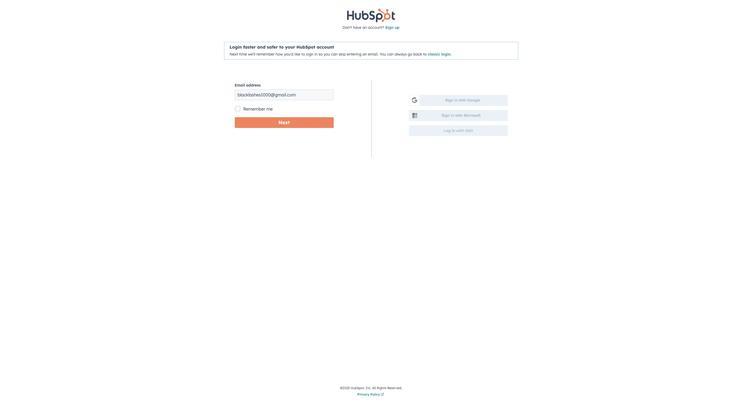 Task type: describe. For each thing, give the bounding box(es) containing it.
sso
[[466, 128, 473, 133]]

2 horizontal spatial to
[[424, 52, 427, 57]]

entering
[[347, 52, 362, 57]]

sign in with microsoft button
[[409, 110, 508, 121]]

don't have an account? sign up
[[343, 25, 400, 30]]

remember me
[[243, 107, 273, 112]]

always
[[395, 52, 407, 57]]

2023
[[343, 387, 350, 391]]

sign for sign in with google
[[446, 98, 454, 103]]

login
[[230, 45, 242, 50]]

next inside button
[[279, 120, 290, 126]]

1 an from the top
[[363, 25, 367, 30]]

safer
[[267, 45, 278, 50]]

account
[[317, 45, 334, 50]]

have
[[353, 25, 362, 30]]

with for sso
[[457, 128, 465, 133]]

back
[[414, 52, 423, 57]]

don't
[[343, 25, 352, 30]]

in for sign in with google
[[455, 98, 458, 103]]

skip
[[339, 52, 346, 57]]

sign in with microsoft
[[442, 114, 481, 118]]

.
[[451, 52, 452, 57]]

account?
[[368, 25, 385, 30]]

email
[[235, 83, 245, 88]]

policy
[[371, 393, 380, 397]]

go
[[408, 52, 413, 57]]

time
[[239, 52, 247, 57]]

hubspot,
[[351, 387, 365, 391]]

sign for sign in with microsoft
[[442, 114, 450, 118]]

faster
[[243, 45, 256, 50]]

© 2023 hubspot, inc. all rights reserved.
[[340, 387, 402, 391]]

like
[[295, 52, 301, 57]]

sign in with google button
[[409, 95, 508, 106]]

privacy
[[358, 393, 370, 397]]

we'll
[[248, 52, 256, 57]]

1 link opens in a new window image from the top
[[381, 392, 384, 399]]

1 can from the left
[[332, 52, 338, 57]]

in for log in with sso
[[452, 128, 456, 133]]

how
[[276, 52, 283, 57]]

log in with sso
[[444, 128, 473, 133]]

login faster and safer to your hubspot account next time we'll remember how you'd like to sign in so you can skip entering an email. you can always go back to classic login .
[[230, 45, 452, 57]]

in inside login faster and safer to your hubspot account next time we'll remember how you'd like to sign in so you can skip entering an email. you can always go back to classic login .
[[315, 52, 318, 57]]

privacy policy
[[358, 393, 380, 397]]

remember
[[257, 52, 275, 57]]

with for google
[[459, 98, 467, 103]]

sign in with google
[[446, 98, 481, 103]]

microsoft
[[464, 114, 481, 118]]

next button
[[235, 117, 334, 128]]

log
[[444, 128, 451, 133]]



Task type: locate. For each thing, give the bounding box(es) containing it.
to right the back
[[424, 52, 427, 57]]

remember
[[243, 107, 265, 112]]

sign up log
[[442, 114, 450, 118]]

0 horizontal spatial to
[[280, 45, 284, 50]]

2 can from the left
[[388, 52, 394, 57]]

1 vertical spatial with
[[456, 114, 463, 118]]

to right like
[[302, 52, 305, 57]]

1 vertical spatial next
[[279, 120, 290, 126]]

2 link opens in a new window image from the top
[[381, 394, 384, 397]]

you'd
[[284, 52, 294, 57]]

and
[[257, 45, 266, 50]]

1 horizontal spatial to
[[302, 52, 305, 57]]

me
[[267, 107, 273, 112]]

in inside sign in with google button
[[455, 98, 458, 103]]

log in with sso button
[[409, 126, 508, 136]]

to
[[280, 45, 284, 50], [302, 52, 305, 57], [424, 52, 427, 57]]

privacy policy link
[[358, 392, 385, 399]]

0 horizontal spatial next
[[230, 52, 238, 57]]

in for sign in with microsoft
[[451, 114, 455, 118]]

0 vertical spatial sign
[[386, 25, 394, 30]]

sign left up
[[386, 25, 394, 30]]

sign inside 'button'
[[442, 114, 450, 118]]

with left 'microsoft'
[[456, 114, 463, 118]]

reserved.
[[388, 387, 402, 391]]

address
[[246, 83, 261, 88]]

in
[[315, 52, 318, 57], [455, 98, 458, 103], [451, 114, 455, 118], [452, 128, 456, 133]]

1 horizontal spatial next
[[279, 120, 290, 126]]

0 vertical spatial next
[[230, 52, 238, 57]]

2 vertical spatial sign
[[442, 114, 450, 118]]

1 horizontal spatial can
[[388, 52, 394, 57]]

an
[[363, 25, 367, 30], [363, 52, 367, 57]]

in up 'log in with sso' button
[[451, 114, 455, 118]]

to up how
[[280, 45, 284, 50]]

0 horizontal spatial can
[[332, 52, 338, 57]]

classic
[[428, 52, 441, 57]]

sign up link
[[386, 25, 400, 30]]

in inside 'log in with sso' button
[[452, 128, 456, 133]]

0 vertical spatial with
[[459, 98, 467, 103]]

you
[[380, 52, 387, 57]]

Email address email field
[[235, 90, 334, 100]]

with left "sso"
[[457, 128, 465, 133]]

with for microsoft
[[456, 114, 463, 118]]

email address
[[235, 83, 261, 88]]

rights
[[377, 387, 387, 391]]

in left so
[[315, 52, 318, 57]]

google
[[468, 98, 481, 103]]

link opens in a new window image inside "privacy policy" link
[[381, 394, 384, 397]]

2 an from the top
[[363, 52, 367, 57]]

with inside button
[[457, 128, 465, 133]]

hubspot
[[297, 45, 316, 50]]

next inside login faster and safer to your hubspot account next time we'll remember how you'd like to sign in so you can skip entering an email. you can always go back to classic login .
[[230, 52, 238, 57]]

link opens in a new window image
[[381, 392, 384, 399], [381, 394, 384, 397]]

1 vertical spatial an
[[363, 52, 367, 57]]

sign
[[306, 52, 314, 57]]

email.
[[368, 52, 379, 57]]

with
[[459, 98, 467, 103], [456, 114, 463, 118], [457, 128, 465, 133]]

0 vertical spatial an
[[363, 25, 367, 30]]

with inside 'button'
[[456, 114, 463, 118]]

classic login button
[[428, 52, 451, 57]]

in up sign in with microsoft 'button'
[[455, 98, 458, 103]]

an right have
[[363, 25, 367, 30]]

an inside login faster and safer to your hubspot account next time we'll remember how you'd like to sign in so you can skip entering an email. you can always go back to classic login .
[[363, 52, 367, 57]]

with left 'google'
[[459, 98, 467, 103]]

your
[[285, 45, 295, 50]]

can
[[332, 52, 338, 57], [388, 52, 394, 57]]

©
[[340, 387, 343, 391]]

up
[[395, 25, 400, 30]]

in right log
[[452, 128, 456, 133]]

sign inside button
[[446, 98, 454, 103]]

an left email.
[[363, 52, 367, 57]]

sign up sign in with microsoft 'button'
[[446, 98, 454, 103]]

inc.
[[366, 387, 372, 391]]

all
[[373, 387, 376, 391]]

login
[[442, 52, 451, 57]]

2 vertical spatial with
[[457, 128, 465, 133]]

so
[[319, 52, 323, 57]]

next
[[230, 52, 238, 57], [279, 120, 290, 126]]

1 vertical spatial sign
[[446, 98, 454, 103]]

in inside sign in with microsoft 'button'
[[451, 114, 455, 118]]

sign
[[386, 25, 394, 30], [446, 98, 454, 103], [442, 114, 450, 118]]

with inside button
[[459, 98, 467, 103]]

you
[[324, 52, 331, 57]]



Task type: vqa. For each thing, say whether or not it's contained in the screenshot.
4th the HubSpot from the bottom
no



